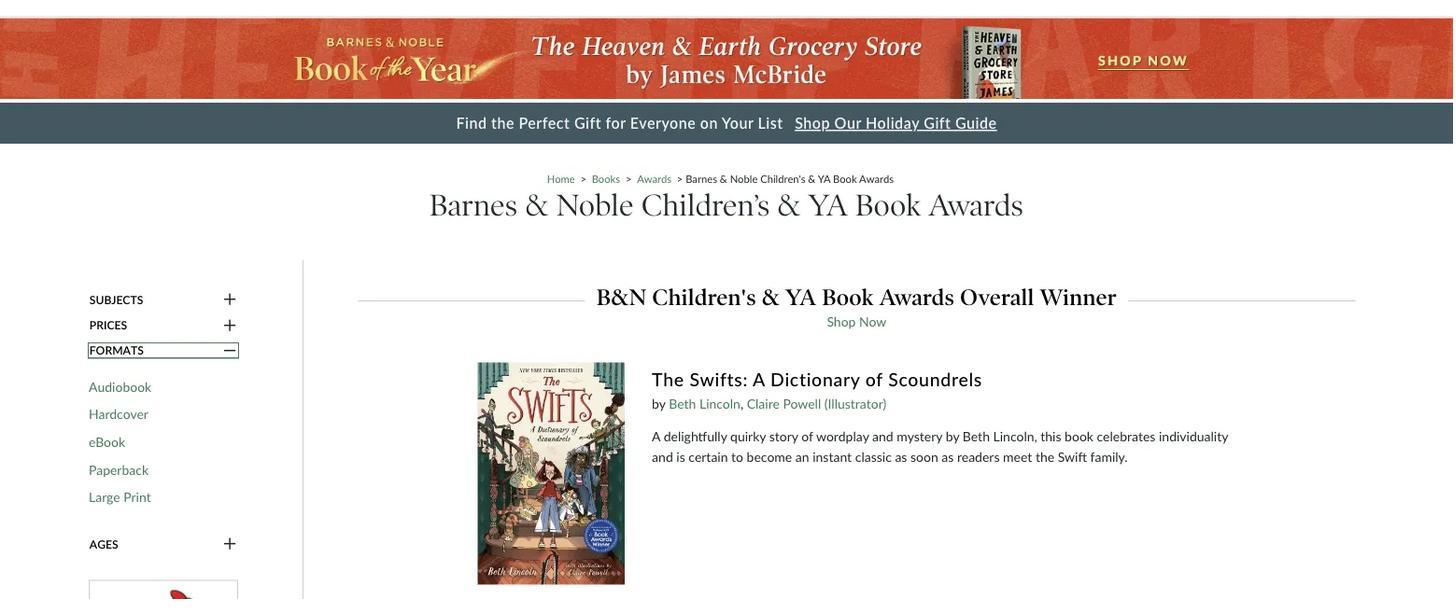 Task type: vqa. For each thing, say whether or not it's contained in the screenshot.
the B&N Burlingame
no



Task type: describe. For each thing, give the bounding box(es) containing it.
by inside the swifts: a dictionary of scoundrels by beth lincoln , claire powell (illustrator)
[[652, 396, 666, 412]]

beth inside the swifts: a dictionary of scoundrels by beth lincoln , claire powell (illustrator)
[[669, 396, 696, 412]]

print
[[123, 489, 151, 505]]

barnes & noble children's & ya book awards
[[430, 187, 1024, 223]]

mystery
[[897, 429, 943, 445]]

family.
[[1091, 449, 1128, 465]]

books
[[592, 172, 620, 185]]

everyone
[[630, 114, 696, 132]]

2 as from the left
[[942, 449, 954, 465]]

b&n children's & ya book awards overall winner shop now
[[597, 284, 1117, 330]]

prices
[[89, 318, 127, 332]]

1 as from the left
[[895, 449, 907, 465]]

quirky
[[731, 429, 766, 445]]

celebrates
[[1097, 429, 1156, 445]]

instant
[[813, 449, 852, 465]]

your
[[722, 114, 754, 132]]

wordplay
[[816, 429, 869, 445]]

shop inside b&n children's & ya book awards overall winner shop now
[[827, 314, 856, 330]]

delightfully
[[664, 429, 727, 445]]

holiday
[[866, 114, 920, 132]]

the inside a delightfully quirky story of wordplay and mystery by beth lincoln, this book celebrates individuality and is certain to become an instant classic as soon as readers meet the swift family.
[[1036, 449, 1055, 465]]

home
[[547, 172, 575, 185]]

& inside b&n children's & ya book awards overall winner shop now
[[762, 284, 780, 312]]

claire
[[747, 396, 780, 412]]

powell
[[783, 396, 821, 412]]

children's
[[641, 187, 770, 223]]

1 gift from the left
[[574, 114, 602, 132]]

subjects
[[89, 293, 143, 306]]

to
[[731, 449, 744, 465]]

shop now link
[[827, 314, 887, 330]]

individuality
[[1159, 429, 1228, 445]]

scoundrels
[[888, 368, 983, 390]]

the
[[652, 368, 685, 390]]

the swifts: a dictionary of scoundrels by beth lincoln , claire powell (illustrator)
[[652, 368, 983, 412]]

awards down holiday
[[859, 172, 894, 185]]

of for scoundrels
[[866, 368, 883, 390]]

audiobook
[[89, 379, 152, 394]]

0 vertical spatial children's
[[761, 172, 806, 185]]

book inside b&n children's & ya book awards overall winner shop now
[[822, 284, 874, 312]]

awards down guide at right
[[929, 187, 1024, 223]]

become
[[747, 449, 792, 465]]

our
[[835, 114, 862, 132]]

b&n
[[597, 284, 647, 312]]

minus arrow image for subjects
[[223, 291, 236, 308]]

beth lincoln link
[[669, 396, 741, 412]]

for
[[606, 114, 626, 132]]

an
[[796, 449, 809, 465]]

is
[[677, 449, 685, 465]]

list
[[758, 114, 783, 132]]

1 horizontal spatial and
[[873, 429, 894, 445]]

awards inside b&n children's & ya book awards overall winner shop now
[[880, 284, 955, 312]]

lincoln
[[700, 396, 741, 412]]

barnes for barnes & noble children's & ya book awards
[[686, 172, 717, 185]]

barnes for barnes & noble children's & ya book awards
[[430, 187, 518, 223]]

the swifts: a dictionary of scoundrels image
[[478, 363, 625, 585]]

perfect
[[519, 114, 570, 132]]

meet
[[1003, 449, 1032, 465]]

lincoln,
[[993, 429, 1038, 445]]



Task type: locate. For each thing, give the bounding box(es) containing it.
1 horizontal spatial noble
[[730, 172, 758, 185]]

0 vertical spatial barnes
[[686, 172, 717, 185]]

1 horizontal spatial as
[[942, 449, 954, 465]]

0 horizontal spatial a
[[652, 429, 661, 445]]

0 horizontal spatial the
[[491, 114, 515, 132]]

by right mystery
[[946, 429, 960, 445]]

awards link
[[637, 172, 672, 185]]

the down this
[[1036, 449, 1055, 465]]

1 horizontal spatial gift
[[924, 114, 951, 132]]

prices button
[[89, 317, 238, 334]]

shop
[[795, 114, 830, 132], [827, 314, 856, 330]]

large
[[89, 489, 120, 505]]

0 horizontal spatial of
[[802, 429, 813, 445]]

&
[[720, 172, 728, 185], [808, 172, 816, 185], [525, 187, 549, 223], [778, 187, 801, 223], [762, 284, 780, 312]]

1 horizontal spatial of
[[866, 368, 883, 390]]

as
[[895, 449, 907, 465], [942, 449, 954, 465]]

book for children's
[[833, 172, 857, 185]]

the swifts: a dictionary of scoundrels link
[[652, 367, 1236, 394]]

and up classic
[[873, 429, 894, 445]]

book for children's
[[855, 187, 921, 223]]

,
[[741, 396, 744, 412]]

classic
[[855, 449, 892, 465]]

ya for children's
[[818, 172, 831, 185]]

0 horizontal spatial children's
[[652, 284, 757, 312]]

0 horizontal spatial and
[[652, 449, 673, 465]]

the
[[491, 114, 515, 132], [1036, 449, 1055, 465]]

large print link
[[89, 489, 151, 506]]

0 horizontal spatial as
[[895, 449, 907, 465]]

0 vertical spatial beth
[[669, 396, 696, 412]]

swift
[[1058, 449, 1087, 465]]

ebook link
[[89, 434, 125, 450]]

awards right books link
[[637, 172, 672, 185]]

0 vertical spatial by
[[652, 396, 666, 412]]

a up "claire"
[[753, 368, 765, 390]]

of up an
[[802, 429, 813, 445]]

hardcover link
[[89, 406, 148, 423]]

formats
[[89, 344, 144, 357]]

2 vertical spatial book
[[822, 284, 874, 312]]

1 vertical spatial barnes
[[430, 187, 518, 223]]

1 vertical spatial book
[[855, 187, 921, 223]]

ages button
[[89, 537, 238, 553]]

ages
[[89, 538, 118, 551]]

children's down list
[[761, 172, 806, 185]]

of inside the swifts: a dictionary of scoundrels by beth lincoln , claire powell (illustrator)
[[866, 368, 883, 390]]

1 vertical spatial by
[[946, 429, 960, 445]]

beth up readers
[[963, 429, 990, 445]]

a inside the swifts: a dictionary of scoundrels by beth lincoln , claire powell (illustrator)
[[753, 368, 765, 390]]

ya for children's
[[809, 187, 848, 223]]

noble for children's
[[556, 187, 634, 223]]

winner
[[1040, 284, 1117, 312]]

certain
[[689, 449, 728, 465]]

1 horizontal spatial children's
[[761, 172, 806, 185]]

(illustrator)
[[825, 396, 887, 412]]

overall
[[960, 284, 1035, 312]]

0 vertical spatial the
[[491, 114, 515, 132]]

ya inside b&n children's & ya book awards overall winner shop now
[[786, 284, 817, 312]]

book down our
[[833, 172, 857, 185]]

1 vertical spatial noble
[[556, 187, 634, 223]]

children's up swifts:
[[652, 284, 757, 312]]

minus arrow image for prices
[[223, 317, 236, 334]]

of for wordplay
[[802, 429, 813, 445]]

barnes down find
[[430, 187, 518, 223]]

soon
[[911, 449, 939, 465]]

on
[[700, 114, 718, 132]]

book down holiday
[[855, 187, 921, 223]]

book up "shop now" link
[[822, 284, 874, 312]]

0 horizontal spatial gift
[[574, 114, 602, 132]]

find the perfect gift for everyone on your list shop our holiday gift guide
[[456, 114, 997, 132]]

paperback
[[89, 462, 149, 478]]

of inside a delightfully quirky story of wordplay and mystery by beth lincoln, this book celebrates individuality and is certain to become an instant classic as soon as readers meet the swift family.
[[802, 429, 813, 445]]

and
[[873, 429, 894, 445], [652, 449, 673, 465]]

story
[[769, 429, 798, 445]]

1 vertical spatial and
[[652, 449, 673, 465]]

as left soon
[[895, 449, 907, 465]]

now
[[859, 314, 887, 330]]

noble up barnes & noble children's & ya book awards on the top
[[730, 172, 758, 185]]

find
[[456, 114, 487, 132]]

1 horizontal spatial by
[[946, 429, 960, 445]]

barnes & noble book of the year! the heaven & earth grocery store. shop now image
[[0, 18, 1453, 99]]

0 vertical spatial ya
[[818, 172, 831, 185]]

1 vertical spatial children's
[[652, 284, 757, 312]]

0 horizontal spatial barnes
[[430, 187, 518, 223]]

0 vertical spatial and
[[873, 429, 894, 445]]

1 vertical spatial ya
[[809, 187, 848, 223]]

barnes
[[686, 172, 717, 185], [430, 187, 518, 223]]

2 gift from the left
[[924, 114, 951, 132]]

minus arrow image
[[223, 291, 236, 308], [223, 317, 236, 334]]

1 vertical spatial a
[[652, 429, 661, 445]]

barnes & noble children's & ya book awards main content
[[0, 17, 1453, 600]]

2 vertical spatial ya
[[786, 284, 817, 312]]

advertisement region
[[89, 580, 238, 600]]

1 vertical spatial minus arrow image
[[223, 317, 236, 334]]

1 vertical spatial the
[[1036, 449, 1055, 465]]

formats button
[[89, 343, 238, 359]]

guide
[[956, 114, 997, 132]]

2 minus arrow image from the top
[[223, 317, 236, 334]]

as right soon
[[942, 449, 954, 465]]

1 horizontal spatial beth
[[963, 429, 990, 445]]

by down the on the bottom left
[[652, 396, 666, 412]]

by
[[652, 396, 666, 412], [946, 429, 960, 445]]

claire powell (illustrator) link
[[747, 396, 887, 412]]

book
[[1065, 429, 1094, 445]]

1 horizontal spatial the
[[1036, 449, 1055, 465]]

noble for children's
[[730, 172, 758, 185]]

by inside a delightfully quirky story of wordplay and mystery by beth lincoln, this book celebrates individuality and is certain to become an instant classic as soon as readers meet the swift family.
[[946, 429, 960, 445]]

a
[[753, 368, 765, 390], [652, 429, 661, 445]]

book
[[833, 172, 857, 185], [855, 187, 921, 223], [822, 284, 874, 312]]

home link
[[547, 172, 575, 185]]

0 vertical spatial a
[[753, 368, 765, 390]]

this
[[1041, 429, 1062, 445]]

barnes up "children's"
[[686, 172, 717, 185]]

beth
[[669, 396, 696, 412], [963, 429, 990, 445]]

paperback link
[[89, 462, 149, 478]]

1 horizontal spatial a
[[753, 368, 765, 390]]

and left is at the left
[[652, 449, 673, 465]]

plus arrow image
[[223, 343, 236, 359]]

0 horizontal spatial noble
[[556, 187, 634, 223]]

a delightfully quirky story of wordplay and mystery by beth lincoln, this book celebrates individuality and is certain to become an instant classic as soon as readers meet the swift family.
[[652, 429, 1228, 465]]

1 vertical spatial shop
[[827, 314, 856, 330]]

dictionary
[[771, 368, 860, 390]]

books link
[[592, 172, 620, 185]]

awards
[[637, 172, 672, 185], [859, 172, 894, 185], [929, 187, 1024, 223], [880, 284, 955, 312]]

0 vertical spatial minus arrow image
[[223, 291, 236, 308]]

subjects button
[[89, 291, 238, 308]]

swifts:
[[690, 368, 748, 390]]

shop left now
[[827, 314, 856, 330]]

noble
[[730, 172, 758, 185], [556, 187, 634, 223]]

a inside a delightfully quirky story of wordplay and mystery by beth lincoln, this book celebrates individuality and is certain to become an instant classic as soon as readers meet the swift family.
[[652, 429, 661, 445]]

gift
[[574, 114, 602, 132], [924, 114, 951, 132]]

ya
[[818, 172, 831, 185], [809, 187, 848, 223], [786, 284, 817, 312]]

gift left guide at right
[[924, 114, 951, 132]]

audiobook link
[[89, 379, 152, 395]]

beth down the on the bottom left
[[669, 396, 696, 412]]

large print
[[89, 489, 151, 505]]

a left delightfully
[[652, 429, 661, 445]]

0 horizontal spatial beth
[[669, 396, 696, 412]]

0 vertical spatial shop
[[795, 114, 830, 132]]

barnes & noble children's & ya book awards
[[686, 172, 894, 185]]

0 vertical spatial of
[[866, 368, 883, 390]]

awards up now
[[880, 284, 955, 312]]

children's
[[761, 172, 806, 185], [652, 284, 757, 312]]

ebook
[[89, 434, 125, 450]]

children's inside b&n children's & ya book awards overall winner shop now
[[652, 284, 757, 312]]

shop left our
[[795, 114, 830, 132]]

hardcover
[[89, 406, 148, 422]]

gift left for
[[574, 114, 602, 132]]

1 vertical spatial of
[[802, 429, 813, 445]]

1 vertical spatial beth
[[963, 429, 990, 445]]

0 vertical spatial book
[[833, 172, 857, 185]]

of up the (illustrator)
[[866, 368, 883, 390]]

the right find
[[491, 114, 515, 132]]

0 vertical spatial noble
[[730, 172, 758, 185]]

readers
[[957, 449, 1000, 465]]

noble down books
[[556, 187, 634, 223]]

1 horizontal spatial barnes
[[686, 172, 717, 185]]

plus image
[[223, 537, 236, 553]]

1 minus arrow image from the top
[[223, 291, 236, 308]]

of
[[866, 368, 883, 390], [802, 429, 813, 445]]

0 horizontal spatial by
[[652, 396, 666, 412]]

beth inside a delightfully quirky story of wordplay and mystery by beth lincoln, this book celebrates individuality and is certain to become an instant classic as soon as readers meet the swift family.
[[963, 429, 990, 445]]



